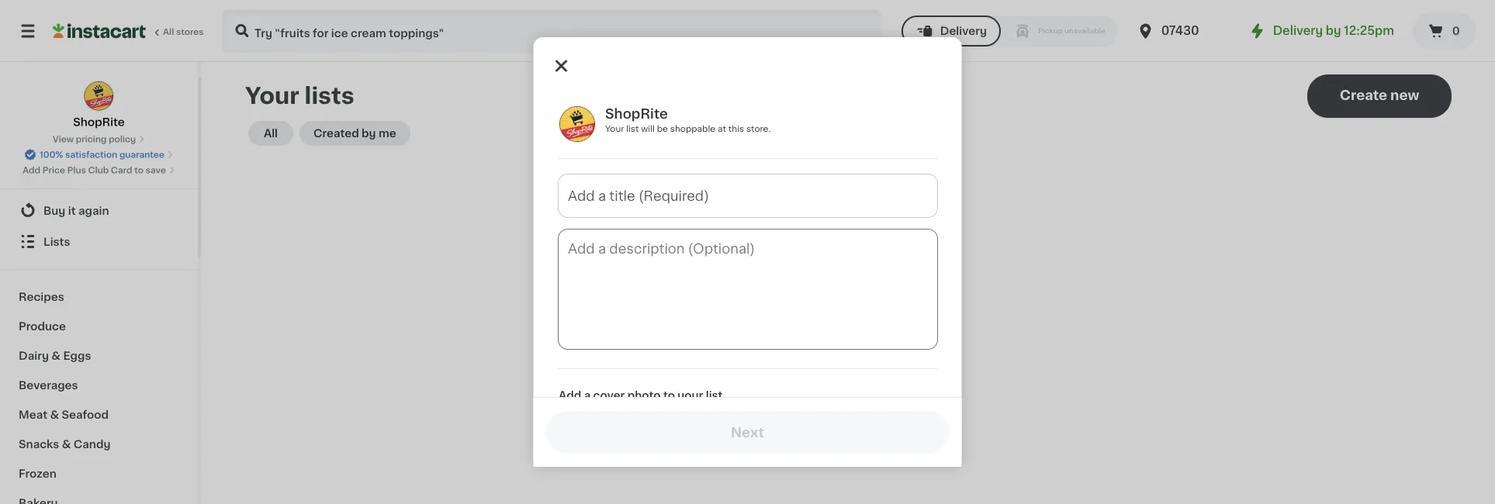 Task type: vqa. For each thing, say whether or not it's contained in the screenshot.
Address.
no



Task type: locate. For each thing, give the bounding box(es) containing it.
add price plus club card to save link
[[23, 164, 175, 177]]

0 horizontal spatial all
[[163, 28, 174, 36]]

a
[[584, 390, 590, 401]]

this
[[728, 125, 744, 133]]

all
[[163, 28, 174, 36], [264, 128, 278, 139]]

be left shoppable
[[657, 125, 668, 133]]

0 vertical spatial be
[[657, 125, 668, 133]]

dairy & eggs link
[[9, 341, 189, 370]]

created by me
[[313, 128, 396, 139]]

a table wtih assorted snacks and drinks. image
[[688, 410, 791, 484]]

a bar of chocolate cut in half, a yellow pint of white ice cream, a green pint of white ice cream, an open pack of cookies, and a stack of ice cream sandwiches. image
[[815, 410, 919, 484]]

to left the your
[[663, 390, 675, 401]]

delivery button
[[901, 16, 1001, 47]]

lists down buy
[[43, 236, 70, 247]]

& inside "link"
[[50, 409, 59, 420]]

be
[[657, 125, 668, 133], [864, 339, 878, 350]]

0 horizontal spatial shoprite
[[73, 117, 125, 128]]

1 vertical spatial to
[[663, 390, 675, 401]]

by inside "button"
[[362, 128, 376, 139]]

will
[[641, 125, 654, 133], [844, 339, 861, 350]]

buy it again link
[[9, 195, 189, 226]]

&
[[51, 350, 61, 361], [50, 409, 59, 420], [62, 438, 71, 449]]

snacks
[[19, 438, 59, 449]]

None text field
[[558, 230, 937, 349]]

1 horizontal spatial shoprite logo image
[[558, 106, 596, 143]]

lists
[[305, 85, 354, 107]]

1 horizontal spatial your
[[605, 125, 624, 133]]

all for all
[[264, 128, 278, 139]]

shoprite link
[[73, 81, 125, 130]]

be left saved on the bottom of the page
[[864, 339, 878, 350]]

1 vertical spatial your
[[605, 125, 624, 133]]

will right create
[[844, 339, 861, 350]]

delivery by 12:25pm link
[[1248, 22, 1394, 40]]

lists inside lists link
[[43, 236, 70, 247]]

delivery inside delivery by 12:25pm link
[[1273, 25, 1323, 36]]

add left a
[[558, 390, 581, 401]]

list
[[626, 125, 639, 133], [705, 390, 722, 401]]

card
[[111, 166, 132, 175]]

list left shoppable
[[626, 125, 639, 133]]

1 vertical spatial by
[[362, 128, 376, 139]]

lists left you
[[754, 339, 780, 350]]

& for dairy
[[51, 350, 61, 361]]

0 vertical spatial to
[[134, 166, 144, 175]]

save
[[146, 166, 166, 175]]

add for add price plus club card to save
[[23, 166, 40, 175]]

produce
[[19, 320, 66, 331]]

delivery
[[1273, 25, 1323, 36], [940, 26, 987, 36]]

all stores
[[163, 28, 204, 36]]

0 vertical spatial &
[[51, 350, 61, 361]]

will inside shoprite your list will be shoppable at this store.
[[641, 125, 654, 133]]

all inside "all" button
[[264, 128, 278, 139]]

1 vertical spatial be
[[864, 339, 878, 350]]

1 horizontal spatial list
[[705, 390, 722, 401]]

add left price
[[23, 166, 40, 175]]

list_add_items dialog
[[533, 37, 962, 504]]

1 horizontal spatial shoprite
[[605, 107, 668, 121]]

stores
[[176, 28, 204, 36]]

lists for lists
[[43, 236, 70, 247]]

1 horizontal spatial add
[[558, 390, 581, 401]]

add price plus club card to save
[[23, 166, 166, 175]]

your
[[677, 390, 703, 401]]

lists
[[43, 236, 70, 247], [754, 339, 780, 350]]

beverages
[[19, 379, 78, 390]]

0 vertical spatial add
[[23, 166, 40, 175]]

& right meat at left bottom
[[50, 409, 59, 420]]

shop link
[[9, 164, 189, 195]]

to
[[134, 166, 144, 175], [663, 390, 675, 401]]

1 vertical spatial all
[[264, 128, 278, 139]]

delivery for delivery by 12:25pm
[[1273, 25, 1323, 36]]

all down the your lists
[[264, 128, 278, 139]]

1 vertical spatial list
[[705, 390, 722, 401]]

1 vertical spatial lists
[[754, 339, 780, 350]]

0 horizontal spatial list
[[626, 125, 639, 133]]

satisfaction
[[65, 151, 117, 159]]

delivery inside delivery button
[[940, 26, 987, 36]]

1 horizontal spatial by
[[1326, 25, 1341, 36]]

at
[[717, 125, 726, 133]]

1 horizontal spatial all
[[264, 128, 278, 139]]

0 vertical spatial will
[[641, 125, 654, 133]]

1 vertical spatial add
[[558, 390, 581, 401]]

& for meat
[[50, 409, 59, 420]]

lists for lists you create will be saved here.
[[754, 339, 780, 350]]

by left 12:25pm
[[1326, 25, 1341, 36]]

photo
[[627, 390, 660, 401]]

100% satisfaction guarantee
[[40, 151, 164, 159]]

club
[[88, 166, 109, 175]]

1 horizontal spatial lists
[[754, 339, 780, 350]]

0 vertical spatial by
[[1326, 25, 1341, 36]]

0 horizontal spatial shoprite logo image
[[84, 81, 114, 111]]

be inside shoprite your list will be shoppable at this store.
[[657, 125, 668, 133]]

0 horizontal spatial will
[[641, 125, 654, 133]]

plus
[[67, 166, 86, 175]]

07430
[[1161, 25, 1199, 36]]

1 horizontal spatial to
[[663, 390, 675, 401]]

delivery for delivery
[[940, 26, 987, 36]]

by for created
[[362, 128, 376, 139]]

eggs
[[63, 350, 91, 361]]

1 vertical spatial will
[[844, 339, 861, 350]]

1 horizontal spatial be
[[864, 339, 878, 350]]

instacart logo image
[[53, 22, 146, 40]]

list right the your
[[705, 390, 722, 401]]

seafood
[[62, 409, 109, 420]]

0 horizontal spatial lists
[[43, 236, 70, 247]]

add inside dialog
[[558, 390, 581, 401]]

1 horizontal spatial delivery
[[1273, 25, 1323, 36]]

all stores link
[[53, 9, 205, 53]]

by left 'me'
[[362, 128, 376, 139]]

1 horizontal spatial will
[[844, 339, 861, 350]]

& left candy
[[62, 438, 71, 449]]

cover
[[593, 390, 624, 401]]

2 vertical spatial &
[[62, 438, 71, 449]]

all left stores
[[163, 28, 174, 36]]

shoprite
[[605, 107, 668, 121], [73, 117, 125, 128]]

shoprite inside shoprite your list will be shoppable at this store.
[[605, 107, 668, 121]]

0 vertical spatial all
[[163, 28, 174, 36]]

0 vertical spatial list
[[626, 125, 639, 133]]

view pricing policy
[[53, 135, 136, 144]]

shoprite logo image
[[84, 81, 114, 111], [558, 106, 596, 143]]

all inside all stores link
[[163, 28, 174, 36]]

frozen link
[[9, 459, 189, 488]]

0 horizontal spatial by
[[362, 128, 376, 139]]

me
[[379, 128, 396, 139]]

by
[[1326, 25, 1341, 36], [362, 128, 376, 139]]

will left shoppable
[[641, 125, 654, 133]]

service type group
[[901, 16, 1118, 47]]

view
[[53, 135, 74, 144]]

12:25pm
[[1344, 25, 1394, 36]]

created
[[313, 128, 359, 139]]

to down the 'guarantee'
[[134, 166, 144, 175]]

None search field
[[222, 9, 881, 53]]

& left eggs
[[51, 350, 61, 361]]

0 vertical spatial your
[[245, 85, 299, 107]]

0 horizontal spatial delivery
[[940, 26, 987, 36]]

0 horizontal spatial be
[[657, 125, 668, 133]]

0 vertical spatial lists
[[43, 236, 70, 247]]

your
[[245, 85, 299, 107], [605, 125, 624, 133]]

Add a title (Required) text field
[[558, 175, 937, 217]]

0 horizontal spatial add
[[23, 166, 40, 175]]

1 vertical spatial &
[[50, 409, 59, 420]]

your inside shoprite your list will be shoppable at this store.
[[605, 125, 624, 133]]

add
[[23, 166, 40, 175], [558, 390, 581, 401]]

you
[[783, 339, 803, 350]]



Task type: describe. For each thing, give the bounding box(es) containing it.
list inside shoprite your list will be shoppable at this store.
[[626, 125, 639, 133]]

beverages link
[[9, 370, 189, 400]]

all for all stores
[[163, 28, 174, 36]]

buy
[[43, 205, 65, 216]]

all button
[[248, 121, 293, 146]]

shop
[[43, 174, 72, 185]]

shoprite logo image inside the list_add_items dialog
[[558, 106, 596, 143]]

create
[[1340, 89, 1387, 102]]

create new
[[1340, 89, 1419, 102]]

produce link
[[9, 311, 189, 341]]

& for snacks
[[62, 438, 71, 449]]

will for shoprite
[[641, 125, 654, 133]]

meat & seafood
[[19, 409, 109, 420]]

dairy & eggs
[[19, 350, 91, 361]]

by for delivery
[[1326, 25, 1341, 36]]

recipes link
[[9, 282, 189, 311]]

again
[[78, 205, 109, 216]]

your lists
[[245, 85, 354, 107]]

new
[[1391, 89, 1419, 102]]

meat & seafood link
[[9, 400, 189, 429]]

buy it again
[[43, 205, 109, 216]]

a woman handing over a grocery bag to a customer through their front door. image
[[560, 410, 663, 484]]

create
[[806, 339, 841, 350]]

it
[[68, 205, 76, 216]]

be for lists
[[864, 339, 878, 350]]

snacks & candy link
[[9, 429, 189, 459]]

snacks & candy
[[19, 438, 111, 449]]

0 button
[[1413, 12, 1477, 50]]

add a cover photo to your list
[[558, 390, 722, 401]]

created by me button
[[300, 121, 410, 146]]

here.
[[916, 339, 943, 350]]

pricing
[[76, 135, 107, 144]]

100%
[[40, 151, 63, 159]]

policy
[[109, 135, 136, 144]]

be for shoprite
[[657, 125, 668, 133]]

price
[[42, 166, 65, 175]]

saved
[[881, 339, 913, 350]]

0
[[1452, 26, 1460, 36]]

0 horizontal spatial your
[[245, 85, 299, 107]]

0 horizontal spatial to
[[134, 166, 144, 175]]

create new button
[[1307, 74, 1452, 118]]

store.
[[746, 125, 770, 133]]

100% satisfaction guarantee button
[[24, 145, 174, 161]]

will for lists
[[844, 339, 861, 350]]

frozen
[[19, 468, 56, 479]]

candy
[[74, 438, 111, 449]]

lists you create will be saved here.
[[754, 339, 943, 350]]

shoprite your list will be shoppable at this store.
[[605, 107, 770, 133]]

recipes
[[19, 291, 64, 302]]

to inside the list_add_items dialog
[[663, 390, 675, 401]]

delivery by 12:25pm
[[1273, 25, 1394, 36]]

shoppable
[[670, 125, 715, 133]]

add for add a cover photo to your list
[[558, 390, 581, 401]]

shoprite logo image inside shoprite link
[[84, 81, 114, 111]]

guarantee
[[119, 151, 164, 159]]

07430 button
[[1136, 9, 1230, 53]]

view pricing policy link
[[53, 133, 145, 145]]

shoprite for shoprite
[[73, 117, 125, 128]]

dairy
[[19, 350, 49, 361]]

meat
[[19, 409, 47, 420]]

lists link
[[9, 226, 189, 257]]

shoprite for shoprite your list will be shoppable at this store.
[[605, 107, 668, 121]]



